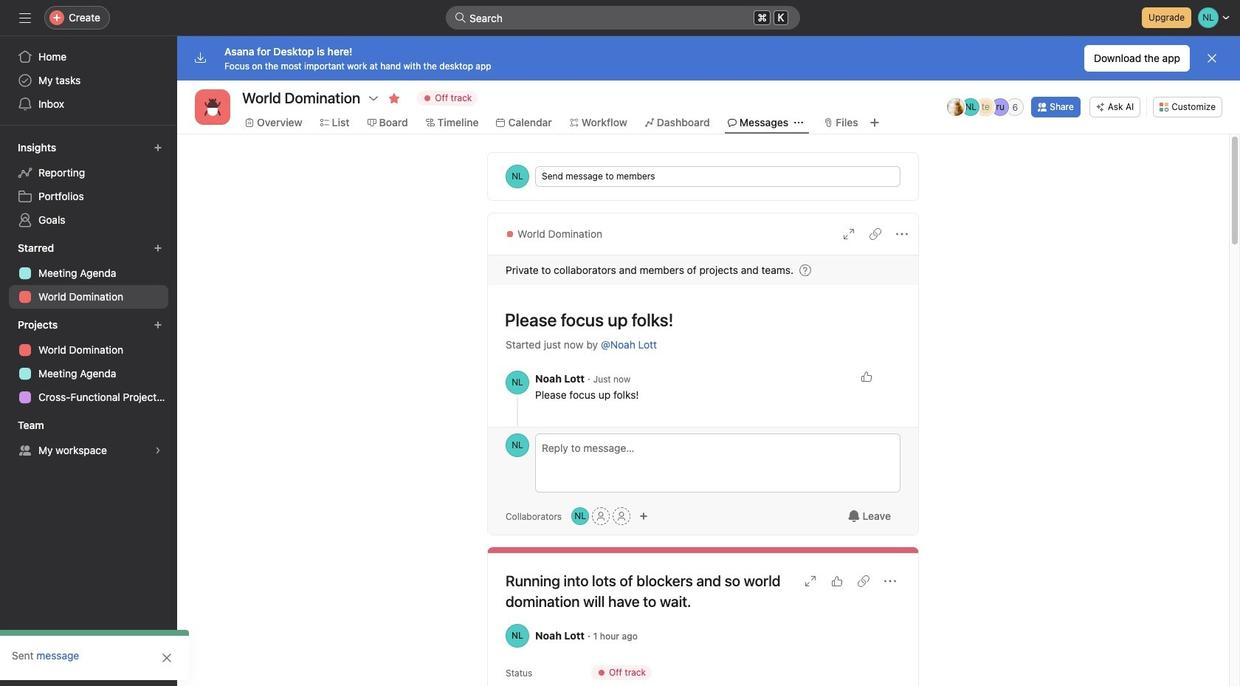 Task type: describe. For each thing, give the bounding box(es) containing it.
Search tasks, projects, and more text field
[[446, 6, 801, 30]]

global element
[[0, 36, 177, 125]]

open user profile image
[[506, 434, 530, 457]]

teams element
[[0, 412, 177, 465]]

0 likes. click to like this task image
[[832, 575, 843, 587]]

remove from starred image
[[389, 92, 400, 104]]

hide sidebar image
[[19, 12, 31, 24]]

1 vertical spatial more actions image
[[885, 575, 897, 587]]

tab actions image
[[795, 118, 804, 127]]

new insights image
[[154, 143, 162, 152]]

see details, my workspace image
[[154, 446, 162, 455]]

full screen image
[[805, 575, 817, 587]]

0 vertical spatial more actions image
[[897, 228, 908, 240]]

insights element
[[0, 134, 177, 235]]

dismiss image
[[1207, 52, 1219, 64]]

copy link image
[[858, 575, 870, 587]]

copy link image
[[870, 228, 882, 240]]

projects element
[[0, 312, 177, 412]]

full screen image
[[843, 228, 855, 240]]

bug image
[[204, 98, 222, 116]]

add or remove collaborators image
[[640, 512, 649, 521]]

add or remove collaborators image
[[572, 507, 589, 525]]



Task type: vqa. For each thing, say whether or not it's contained in the screenshot.
the Mark complete option
no



Task type: locate. For each thing, give the bounding box(es) containing it.
add tab image
[[869, 117, 881, 129]]

new project or portfolio image
[[154, 321, 162, 329]]

0 likes. click to like this message comment image
[[861, 371, 873, 383]]

prominent image
[[455, 12, 467, 24]]

more actions image right copy link image
[[885, 575, 897, 587]]

starred element
[[0, 235, 177, 312]]

more actions image
[[897, 228, 908, 240], [885, 575, 897, 587]]

show options image
[[368, 92, 380, 104]]

None field
[[446, 6, 801, 30]]

more actions image right copy link icon
[[897, 228, 908, 240]]

open user profile image
[[506, 371, 530, 394]]

add items to starred image
[[154, 244, 162, 253]]

Conversation Name text field
[[496, 303, 901, 337]]

close image
[[161, 652, 173, 664]]



